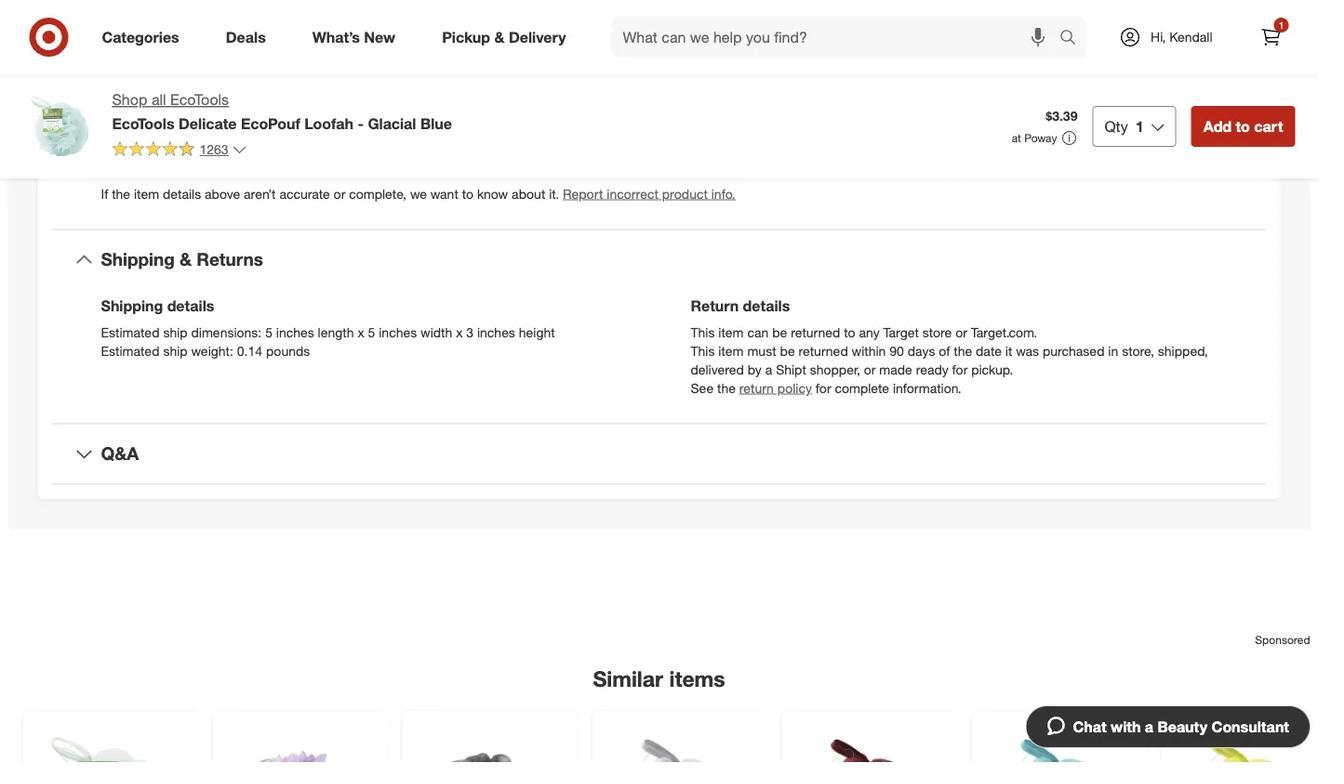 Task type: vqa. For each thing, say whether or not it's contained in the screenshot.
Dec
no



Task type: describe. For each thing, give the bounding box(es) containing it.
target.com.
[[971, 324, 1037, 340]]

3 inches from the left
[[477, 324, 515, 340]]

2 x from the left
[[456, 324, 463, 340]]

policy
[[777, 380, 812, 396]]

0 horizontal spatial the
[[112, 186, 130, 202]]

ecopouf
[[241, 114, 300, 132]]

08-
[[259, 68, 278, 85]]

we
[[410, 186, 427, 202]]

all
[[152, 91, 166, 109]]

1 link
[[1251, 17, 1292, 58]]

3
[[466, 324, 474, 340]]

information.
[[893, 380, 962, 396]]

shipping for shipping & returns
[[101, 249, 175, 270]]

weight:
[[191, 343, 233, 359]]

search button
[[1051, 17, 1096, 61]]

0.14
[[237, 343, 262, 359]]

1 ship from the top
[[163, 324, 188, 340]]

shop
[[112, 91, 147, 109]]

pounds
[[266, 343, 310, 359]]

target
[[883, 324, 919, 340]]

delivery
[[509, 28, 566, 46]]

0 vertical spatial ecotools
[[170, 91, 229, 109]]

1 vertical spatial item
[[718, 324, 744, 340]]

0 vertical spatial returned
[[791, 324, 840, 340]]

0 horizontal spatial 1
[[1136, 117, 1144, 135]]

1 x from the left
[[358, 324, 364, 340]]

if
[[101, 186, 108, 202]]

search
[[1051, 30, 1096, 48]]

shipt
[[776, 361, 806, 378]]

about
[[512, 186, 545, 202]]

0 vertical spatial for
[[952, 361, 968, 378]]

item number (dpci) : 037-08-3593
[[101, 68, 307, 85]]

1 horizontal spatial 1
[[1279, 19, 1284, 31]]

product
[[662, 186, 708, 202]]

90
[[889, 343, 904, 359]]

& for shipping
[[180, 249, 192, 270]]

what's new link
[[296, 17, 419, 58]]

to inside 'button'
[[1236, 117, 1250, 135]]

q&a
[[101, 443, 139, 465]]

chat with a beauty consultant button
[[1026, 706, 1311, 749]]

imported
[[146, 125, 200, 141]]

shopper,
[[810, 361, 860, 378]]

(dpci)
[[185, 68, 225, 85]]

what's
[[312, 28, 360, 46]]

poway
[[1024, 131, 1057, 145]]

shipped,
[[1158, 343, 1208, 359]]

height
[[519, 324, 555, 340]]

made
[[879, 361, 912, 378]]

deals link
[[210, 17, 289, 58]]

know
[[477, 186, 508, 202]]

at
[[1012, 131, 1021, 145]]

shipping & returns
[[101, 249, 263, 270]]

2 inches from the left
[[379, 324, 417, 340]]

what's new
[[312, 28, 395, 46]]

purchased
[[1043, 343, 1105, 359]]

2 ship from the top
[[163, 343, 188, 359]]

hi,
[[1151, 29, 1166, 45]]

origin
[[101, 125, 139, 141]]

shipping details estimated ship dimensions: 5 inches length x 5 inches width x 3 inches height estimated ship weight: 0.14 pounds
[[101, 297, 555, 359]]

new
[[364, 28, 395, 46]]

delivered
[[691, 361, 744, 378]]

want
[[430, 186, 458, 202]]

chat
[[1073, 718, 1107, 736]]

ecotools delicate ecopouf loofah - bright blue image
[[983, 723, 1135, 764]]

a inside button
[[1145, 718, 1153, 736]]

ready
[[916, 361, 948, 378]]

cart
[[1254, 117, 1283, 135]]

by
[[748, 361, 762, 378]]

2 estimated from the top
[[101, 343, 160, 359]]

see
[[691, 380, 714, 396]]

2 this from the top
[[691, 343, 715, 359]]

can
[[747, 324, 769, 340]]

categories link
[[86, 17, 203, 58]]

q&a button
[[53, 425, 1265, 484]]

ecotools charcoal ecopouf loofah image
[[413, 723, 566, 764]]

add to cart button
[[1191, 106, 1295, 147]]

shop all ecotools ecotools delicate ecopouf loofah - glacial blue
[[112, 91, 452, 132]]

-
[[358, 114, 364, 132]]

date
[[976, 343, 1002, 359]]

1 vertical spatial ecotools
[[112, 114, 174, 132]]

1263
[[200, 141, 228, 158]]

origin : imported
[[101, 125, 200, 141]]

length
[[318, 324, 354, 340]]

2 horizontal spatial or
[[955, 324, 967, 340]]

0 vertical spatial item
[[134, 186, 159, 202]]

037-
[[232, 68, 259, 85]]

ecotools delicate ecopouf loofah - green fig image
[[34, 723, 186, 764]]

to inside the return details this item can be returned to any target store or target.com. this item must be returned within 90 days of the date it was purchased in store, shipped, delivered by a shipt shopper, or made ready for pickup. see the return policy for complete information.
[[844, 324, 855, 340]]

complete
[[835, 380, 889, 396]]

above
[[205, 186, 240, 202]]

0 vertical spatial be
[[772, 324, 787, 340]]

dimensions:
[[191, 324, 262, 340]]

hi, kendall
[[1151, 29, 1212, 45]]

store,
[[1122, 343, 1154, 359]]

qty
[[1104, 117, 1128, 135]]

beauty
[[1158, 718, 1207, 736]]

blue
[[420, 114, 452, 132]]



Task type: locate. For each thing, give the bounding box(es) containing it.
0 horizontal spatial &
[[180, 249, 192, 270]]

2 horizontal spatial to
[[1236, 117, 1250, 135]]

must
[[747, 343, 776, 359]]

incorrect
[[607, 186, 658, 202]]

accurate
[[279, 186, 330, 202]]

width
[[420, 324, 452, 340]]

details inside shipping details estimated ship dimensions: 5 inches length x 5 inches width x 3 inches height estimated ship weight: 0.14 pounds
[[167, 297, 214, 315]]

glacial
[[368, 114, 416, 132]]

if the item details above aren't accurate or complete, we want to know about it. report incorrect product info.
[[101, 186, 735, 202]]

: left imported
[[139, 125, 142, 141]]

kendall
[[1169, 29, 1212, 45]]

item up delivered
[[718, 343, 744, 359]]

0 vertical spatial shipping
[[101, 249, 175, 270]]

details for shipping
[[167, 297, 214, 315]]

details left above at the left top
[[163, 186, 201, 202]]

details
[[163, 186, 201, 202], [167, 297, 214, 315], [743, 297, 790, 315]]

shipping
[[101, 249, 175, 270], [101, 297, 163, 315]]

to right the add
[[1236, 117, 1250, 135]]

similar items region
[[8, 559, 1318, 764]]

5 right length
[[368, 324, 375, 340]]

ecotools down item number (dpci) : 037-08-3593
[[170, 91, 229, 109]]

5
[[265, 324, 272, 340], [368, 324, 375, 340]]

0 horizontal spatial to
[[462, 186, 474, 202]]

: left the '037-'
[[225, 68, 228, 85]]

0 horizontal spatial a
[[765, 361, 772, 378]]

pickup & delivery
[[442, 28, 566, 46]]

qty 1
[[1104, 117, 1144, 135]]

days
[[908, 343, 935, 359]]

to right want
[[462, 186, 474, 202]]

shipping inside "dropdown button"
[[101, 249, 175, 270]]

1 estimated from the top
[[101, 324, 160, 340]]

the right of
[[954, 343, 972, 359]]

& for pickup
[[494, 28, 505, 46]]

& inside "dropdown button"
[[180, 249, 192, 270]]

1 5 from the left
[[265, 324, 272, 340]]

delicate
[[179, 114, 237, 132]]

aren't
[[244, 186, 276, 202]]

item
[[101, 68, 128, 85]]

sponsored
[[1255, 633, 1310, 647]]

to
[[1236, 117, 1250, 135], [462, 186, 474, 202], [844, 324, 855, 340]]

x left 3
[[456, 324, 463, 340]]

1 right kendall
[[1279, 19, 1284, 31]]

1
[[1279, 19, 1284, 31], [1136, 117, 1144, 135]]

item right if
[[134, 186, 159, 202]]

0 vertical spatial &
[[494, 28, 505, 46]]

ship left dimensions:
[[163, 324, 188, 340]]

at poway
[[1012, 131, 1057, 145]]

:
[[225, 68, 228, 85], [139, 125, 142, 141]]

2 horizontal spatial inches
[[477, 324, 515, 340]]

estimated down shipping & returns
[[101, 324, 160, 340]]

1263 link
[[112, 140, 247, 162]]

ecotools delicate ecopouf loofah - gray image
[[603, 723, 756, 764]]

1 vertical spatial to
[[462, 186, 474, 202]]

categories
[[102, 28, 179, 46]]

x right length
[[358, 324, 364, 340]]

report
[[563, 186, 603, 202]]

1 inches from the left
[[276, 324, 314, 340]]

1 horizontal spatial 5
[[368, 324, 375, 340]]

item left can at right top
[[718, 324, 744, 340]]

0 horizontal spatial for
[[816, 380, 831, 396]]

this up delivered
[[691, 343, 715, 359]]

1 vertical spatial this
[[691, 343, 715, 359]]

or right accurate
[[334, 186, 345, 202]]

2 vertical spatial item
[[718, 343, 744, 359]]

$3.39
[[1046, 108, 1078, 124]]

2 vertical spatial or
[[864, 361, 876, 378]]

inches right 3
[[477, 324, 515, 340]]

ship
[[163, 324, 188, 340], [163, 343, 188, 359]]

2 vertical spatial the
[[717, 380, 736, 396]]

1 horizontal spatial to
[[844, 324, 855, 340]]

1 horizontal spatial for
[[952, 361, 968, 378]]

ecotools
[[170, 91, 229, 109], [112, 114, 174, 132]]

0 horizontal spatial or
[[334, 186, 345, 202]]

0 vertical spatial the
[[112, 186, 130, 202]]

shipping inside shipping details estimated ship dimensions: 5 inches length x 5 inches width x 3 inches height estimated ship weight: 0.14 pounds
[[101, 297, 163, 315]]

0 horizontal spatial inches
[[276, 324, 314, 340]]

0 vertical spatial :
[[225, 68, 228, 85]]

1 vertical spatial be
[[780, 343, 795, 359]]

2 vertical spatial to
[[844, 324, 855, 340]]

details up can at right top
[[743, 297, 790, 315]]

1 horizontal spatial &
[[494, 28, 505, 46]]

& right pickup on the top of the page
[[494, 28, 505, 46]]

pickup
[[442, 28, 490, 46]]

1 vertical spatial shipping
[[101, 297, 163, 315]]

details up dimensions:
[[167, 297, 214, 315]]

or down within
[[864, 361, 876, 378]]

similar items
[[593, 666, 725, 692]]

1 vertical spatial returned
[[799, 343, 848, 359]]

1 shipping from the top
[[101, 249, 175, 270]]

consultant
[[1212, 718, 1289, 736]]

returned
[[791, 324, 840, 340], [799, 343, 848, 359]]

0 vertical spatial ship
[[163, 324, 188, 340]]

0 vertical spatial this
[[691, 324, 715, 340]]

return
[[691, 297, 739, 315]]

any
[[859, 324, 880, 340]]

shipping & returns button
[[53, 230, 1265, 290]]

info.
[[711, 186, 735, 202]]

1 horizontal spatial x
[[456, 324, 463, 340]]

a
[[765, 361, 772, 378], [1145, 718, 1153, 736]]

items
[[669, 666, 725, 692]]

details inside the return details this item can be returned to any target store or target.com. this item must be returned within 90 days of the date it was purchased in store, shipped, delivered by a shipt shopper, or made ready for pickup. see the return policy for complete information.
[[743, 297, 790, 315]]

What can we help you find? suggestions appear below search field
[[612, 17, 1064, 58]]

a right 'by'
[[765, 361, 772, 378]]

be right can at right top
[[772, 324, 787, 340]]

2 horizontal spatial the
[[954, 343, 972, 359]]

it
[[1005, 343, 1012, 359]]

similar
[[593, 666, 663, 692]]

pickup & delivery link
[[426, 17, 589, 58]]

0 vertical spatial to
[[1236, 117, 1250, 135]]

the down delivered
[[717, 380, 736, 396]]

inches up pounds
[[276, 324, 314, 340]]

0 horizontal spatial :
[[139, 125, 142, 141]]

2 5 from the left
[[368, 324, 375, 340]]

0 vertical spatial or
[[334, 186, 345, 202]]

1 vertical spatial 1
[[1136, 117, 1144, 135]]

number
[[132, 68, 182, 85]]

1 horizontal spatial :
[[225, 68, 228, 85]]

& left returns
[[180, 249, 192, 270]]

pickup.
[[971, 361, 1013, 378]]

0 horizontal spatial 5
[[265, 324, 272, 340]]

1 right qty
[[1136, 117, 1144, 135]]

a inside the return details this item can be returned to any target store or target.com. this item must be returned within 90 days of the date it was purchased in store, shipped, delivered by a shipt shopper, or made ready for pickup. see the return policy for complete information.
[[765, 361, 772, 378]]

1 horizontal spatial a
[[1145, 718, 1153, 736]]

image of ecotools delicate ecopouf loofah - glacial blue image
[[23, 89, 97, 164]]

5 up pounds
[[265, 324, 272, 340]]

of
[[939, 343, 950, 359]]

inches
[[276, 324, 314, 340], [379, 324, 417, 340], [477, 324, 515, 340]]

&
[[494, 28, 505, 46], [180, 249, 192, 270]]

1 vertical spatial :
[[139, 125, 142, 141]]

0 vertical spatial estimated
[[101, 324, 160, 340]]

0 horizontal spatial x
[[358, 324, 364, 340]]

the right if
[[112, 186, 130, 202]]

1 vertical spatial ship
[[163, 343, 188, 359]]

or right store
[[955, 324, 967, 340]]

inches left width
[[379, 324, 417, 340]]

1 vertical spatial the
[[954, 343, 972, 359]]

return
[[739, 380, 774, 396]]

the
[[112, 186, 130, 202], [954, 343, 972, 359], [717, 380, 736, 396]]

1 vertical spatial or
[[955, 324, 967, 340]]

ship left the weight:
[[163, 343, 188, 359]]

0 vertical spatial 1
[[1279, 19, 1284, 31]]

to left any
[[844, 324, 855, 340]]

for right the ready
[[952, 361, 968, 378]]

1 vertical spatial &
[[180, 249, 192, 270]]

this down the return
[[691, 324, 715, 340]]

add
[[1203, 117, 1232, 135]]

1 this from the top
[[691, 324, 715, 340]]

estimated left the weight:
[[101, 343, 160, 359]]

1 vertical spatial for
[[816, 380, 831, 396]]

a right with
[[1145, 718, 1153, 736]]

shipping down shipping & returns
[[101, 297, 163, 315]]

1 horizontal spatial or
[[864, 361, 876, 378]]

return details this item can be returned to any target store or target.com. this item must be returned within 90 days of the date it was purchased in store, shipped, delivered by a shipt shopper, or made ready for pickup. see the return policy for complete information.
[[691, 297, 1208, 396]]

ecotools delicate ecopouf loofah - red image
[[793, 723, 946, 764]]

details for return
[[743, 297, 790, 315]]

shipping down if
[[101, 249, 175, 270]]

ecotools delicate ecopouf loofah - purple image
[[224, 723, 376, 764]]

2 shipping from the top
[[101, 297, 163, 315]]

1 vertical spatial a
[[1145, 718, 1153, 736]]

1 horizontal spatial inches
[[379, 324, 417, 340]]

item
[[134, 186, 159, 202], [718, 324, 744, 340], [718, 343, 744, 359]]

shipping for shipping details estimated ship dimensions: 5 inches length x 5 inches width x 3 inches height estimated ship weight: 0.14 pounds
[[101, 297, 163, 315]]

0 vertical spatial a
[[765, 361, 772, 378]]

report incorrect product info. button
[[563, 185, 735, 203]]

ecotools down shop
[[112, 114, 174, 132]]

1 vertical spatial estimated
[[101, 343, 160, 359]]

for down shopper,
[[816, 380, 831, 396]]

3593
[[278, 68, 307, 85]]

add to cart
[[1203, 117, 1283, 135]]

within
[[852, 343, 886, 359]]

store
[[922, 324, 952, 340]]

with
[[1111, 718, 1141, 736]]

estimated
[[101, 324, 160, 340], [101, 343, 160, 359]]

be up shipt
[[780, 343, 795, 359]]

deals
[[226, 28, 266, 46]]

ecotools delicate ecopouf loofah - chartreuse image
[[1172, 723, 1318, 764]]

1 horizontal spatial the
[[717, 380, 736, 396]]



